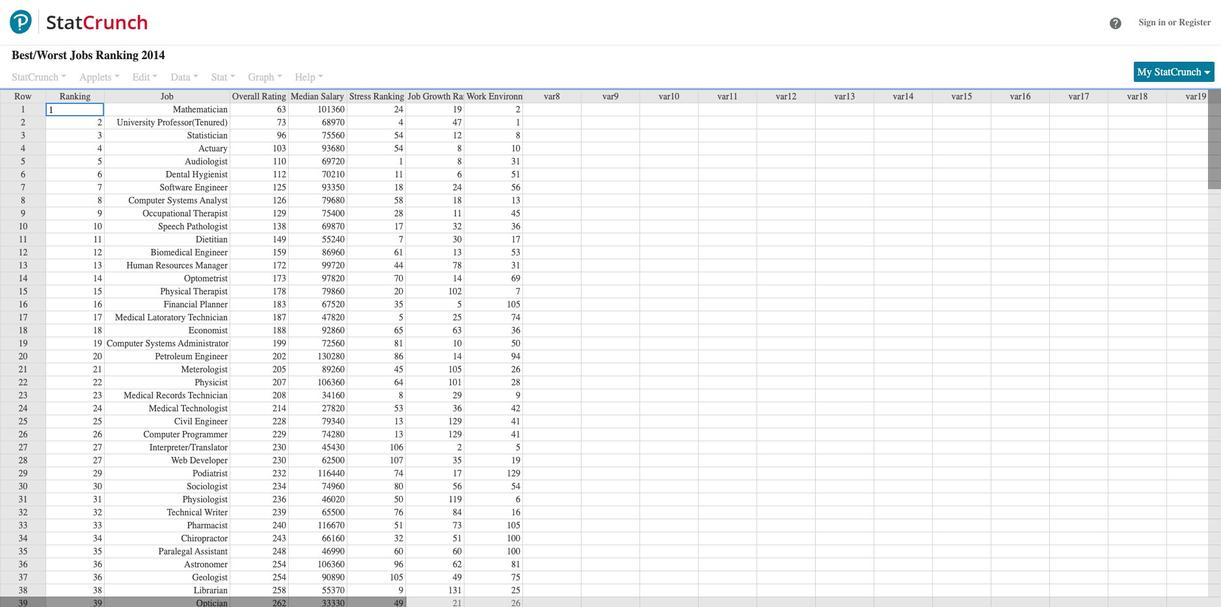 Task type: describe. For each thing, give the bounding box(es) containing it.
230 for 45430
[[273, 443, 286, 454]]

web
[[171, 456, 188, 467]]

119
[[449, 495, 462, 506]]

55240
[[322, 234, 345, 245]]

var18
[[1128, 91, 1148, 102]]

214
[[273, 404, 286, 415]]

72560
[[322, 338, 345, 349]]

47820
[[322, 312, 345, 323]]

therapist for physical therapist
[[193, 286, 228, 297]]

geologist
[[192, 573, 228, 584]]

1 horizontal spatial 81
[[512, 560, 521, 571]]

2 down work environment ranking
[[516, 104, 521, 115]]

68970
[[322, 117, 345, 128]]

187
[[273, 312, 286, 323]]

physical therapist
[[160, 286, 228, 297]]

var10
[[659, 91, 680, 102]]

1 horizontal spatial 45
[[512, 208, 521, 219]]

126
[[273, 195, 286, 206]]

236
[[273, 495, 286, 506]]

sign in or register
[[1139, 17, 1212, 28]]

work environment ranking
[[467, 91, 570, 102]]

205
[[273, 364, 286, 376]]

207
[[273, 377, 286, 389]]

131
[[448, 586, 462, 597]]

hygienist
[[192, 169, 228, 180]]

0 vertical spatial 81
[[394, 338, 404, 349]]

0 horizontal spatial 74
[[394, 469, 404, 480]]

0 horizontal spatial 73
[[277, 117, 286, 128]]

technician for medical records technician
[[188, 391, 228, 402]]

232
[[273, 469, 286, 480]]

1 horizontal spatial 4
[[98, 143, 102, 154]]

engineer for software engineer
[[195, 182, 228, 193]]

physical
[[160, 286, 191, 297]]

94
[[512, 351, 521, 363]]

var17
[[1069, 91, 1090, 102]]

0 vertical spatial 74
[[512, 312, 521, 323]]

▾
[[1205, 66, 1211, 78]]

mathematician
[[173, 104, 228, 115]]

41 for 74280
[[512, 430, 521, 441]]

2 horizontal spatial 29
[[453, 391, 462, 402]]

54 for 93680
[[394, 143, 404, 154]]

biomedical engineer
[[151, 247, 228, 258]]

economist
[[189, 325, 228, 336]]

0 horizontal spatial 30
[[19, 482, 28, 493]]

1 38 from the left
[[19, 586, 28, 597]]

2 job from the left
[[408, 91, 421, 102]]

0 vertical spatial 63
[[277, 104, 286, 115]]

university
[[117, 117, 155, 128]]

2 ranking from the left
[[374, 91, 404, 102]]

2 60 from the left
[[453, 547, 462, 558]]

1 22 from the left
[[19, 377, 28, 389]]

86960
[[322, 247, 345, 258]]

19 computer systems administrator
[[93, 338, 229, 349]]

2 down row
[[21, 117, 25, 128]]

0 vertical spatial 53
[[512, 247, 521, 258]]

79340
[[322, 417, 345, 428]]

speech pathologist
[[158, 221, 228, 232]]

in
[[1159, 17, 1166, 28]]

pathologist
[[187, 221, 228, 232]]

1 horizontal spatial 96
[[394, 560, 404, 571]]

103
[[273, 143, 286, 154]]

2 horizontal spatial 16
[[512, 508, 521, 519]]

1 horizontal spatial 51
[[453, 534, 462, 545]]

70210
[[322, 169, 345, 180]]

1 horizontal spatial 26
[[93, 430, 102, 441]]

1 vertical spatial 56
[[453, 482, 462, 493]]

occupational therapist
[[143, 208, 228, 219]]

149
[[273, 234, 286, 245]]

208
[[273, 391, 286, 402]]

3 ranking from the left
[[453, 91, 484, 102]]

2 up 119
[[458, 443, 462, 454]]

65
[[394, 325, 404, 336]]

latoratory
[[147, 312, 186, 323]]

0 vertical spatial 51
[[512, 169, 521, 180]]

78
[[453, 260, 462, 271]]

petroleum engineer
[[155, 351, 228, 363]]

27820
[[322, 404, 345, 415]]

2 33 from the left
[[93, 521, 102, 532]]

116670
[[318, 521, 345, 532]]

99720
[[322, 260, 345, 271]]

civil
[[174, 417, 193, 428]]

1 vertical spatial 28
[[512, 377, 521, 389]]

66160
[[322, 534, 345, 545]]

menu bar inside statcrunch top level menu menu bar
[[0, 65, 391, 87]]

medical technologist
[[149, 404, 228, 415]]

1 horizontal spatial 1
[[399, 156, 404, 167]]

0 horizontal spatial 29
[[19, 469, 28, 480]]

46020
[[322, 495, 345, 506]]

46990
[[322, 547, 345, 558]]

engineer for civil engineer
[[195, 417, 228, 428]]

civil engineer
[[174, 417, 228, 428]]

2 22 from the left
[[93, 377, 102, 389]]

sociologist
[[187, 482, 228, 493]]

var16
[[1010, 91, 1031, 102]]

230 for 62500
[[273, 456, 286, 467]]

0 horizontal spatial 20
[[19, 351, 28, 363]]

salary
[[321, 91, 344, 102]]

computer programmer
[[144, 430, 228, 441]]

software
[[160, 182, 193, 193]]

my statcrunch ▾
[[1138, 66, 1211, 78]]

90890
[[322, 573, 345, 584]]

1 23 from the left
[[19, 391, 28, 402]]

engineer for petroleum engineer
[[195, 351, 228, 363]]

110
[[273, 156, 286, 167]]

var14
[[893, 91, 914, 102]]

interpreter/translator
[[150, 443, 228, 454]]

106
[[390, 443, 404, 454]]

37
[[19, 573, 28, 584]]

medical latoratory technician
[[115, 312, 228, 323]]

86
[[394, 351, 404, 363]]

62500
[[322, 456, 345, 467]]

var8
[[544, 91, 560, 102]]

258
[[273, 586, 286, 597]]

41 for 79340
[[512, 417, 521, 428]]

podiatrist
[[193, 469, 228, 480]]

meterologist
[[181, 364, 228, 376]]

medical for medical technologist
[[149, 404, 179, 415]]

programmer
[[182, 430, 228, 441]]

106360 for 207
[[318, 377, 345, 389]]

106360 for 254
[[318, 560, 345, 571]]

74280
[[322, 430, 345, 441]]

2 horizontal spatial 4
[[399, 117, 404, 128]]

records
[[156, 391, 186, 402]]

2 38 from the left
[[93, 586, 102, 597]]

89260
[[322, 364, 345, 376]]

dental
[[166, 169, 190, 180]]

medical for medical records technician
[[124, 391, 154, 402]]

173
[[273, 273, 286, 284]]

116440
[[318, 469, 345, 480]]

computer for computer programmer
[[144, 430, 180, 441]]

0 horizontal spatial 50
[[394, 495, 404, 506]]

petroleum
[[155, 351, 193, 363]]

0 horizontal spatial 96
[[277, 130, 286, 141]]

actuary
[[198, 143, 228, 154]]

107
[[390, 456, 404, 467]]

human
[[127, 260, 153, 271]]

105 up 75
[[507, 521, 521, 532]]

183
[[273, 299, 286, 310]]

0 horizontal spatial 28
[[19, 456, 28, 467]]

1 3 from the left
[[21, 130, 25, 141]]

75
[[512, 573, 521, 584]]

2 horizontal spatial 26
[[512, 364, 521, 376]]

1 vertical spatial computer
[[107, 338, 143, 349]]

4 ranking from the left
[[539, 91, 570, 102]]

100 for 51
[[507, 534, 521, 545]]



Task type: vqa. For each thing, say whether or not it's contained in the screenshot.


Task type: locate. For each thing, give the bounding box(es) containing it.
1 vertical spatial 254
[[273, 573, 286, 584]]

50 up the 76
[[394, 495, 404, 506]]

therapist up "planner"
[[193, 286, 228, 297]]

0 vertical spatial 28
[[394, 208, 404, 219]]

24
[[394, 104, 404, 115], [453, 182, 462, 193], [19, 404, 28, 415], [93, 404, 102, 415]]

58
[[394, 195, 404, 206]]

228
[[273, 417, 286, 428]]

0 horizontal spatial 60
[[394, 547, 404, 558]]

1 vertical spatial 96
[[394, 560, 404, 571]]

technician for medical latoratory technician
[[188, 312, 228, 323]]

1 horizontal spatial 12
[[93, 247, 102, 258]]

ranking
[[60, 91, 91, 102], [374, 91, 404, 102], [453, 91, 484, 102], [539, 91, 570, 102]]

254 for 90890
[[273, 573, 286, 584]]

1 up the 58
[[399, 156, 404, 167]]

96 up the 103
[[277, 130, 286, 141]]

engineer up manager at top
[[195, 247, 228, 258]]

1 horizontal spatial 29
[[93, 469, 102, 480]]

0 vertical spatial 254
[[273, 560, 286, 571]]

73 up the 103
[[277, 117, 286, 128]]

106360 down 46990
[[318, 560, 345, 571]]

254 down 248 on the left bottom of the page
[[273, 560, 286, 571]]

medical left latoratory on the bottom of the page
[[115, 312, 145, 323]]

engineer up meterologist
[[195, 351, 228, 363]]

0 vertical spatial 106360
[[318, 377, 345, 389]]

53 up 69
[[512, 247, 521, 258]]

1 vertical spatial 53
[[394, 404, 404, 415]]

254 for 106360
[[273, 560, 286, 571]]

63
[[277, 104, 286, 115], [453, 325, 462, 336]]

0 vertical spatial technician
[[188, 312, 228, 323]]

2 vertical spatial 54
[[512, 482, 521, 493]]

1 vertical spatial 1
[[516, 117, 521, 128]]

159
[[273, 247, 286, 258]]

112
[[273, 169, 286, 180]]

106360 down 89260
[[318, 377, 345, 389]]

4 down stress ranking job growth ranking
[[399, 117, 404, 128]]

2 engineer from the top
[[195, 247, 228, 258]]

69870
[[322, 221, 345, 232]]

0 vertical spatial 45
[[512, 208, 521, 219]]

34160
[[322, 391, 345, 402]]

0 horizontal spatial 23
[[19, 391, 28, 402]]

1 horizontal spatial 16
[[93, 299, 102, 310]]

register
[[1179, 17, 1212, 28]]

1 vertical spatial 63
[[453, 325, 462, 336]]

4 down ranking, row 1 text box
[[98, 143, 102, 154]]

2 vertical spatial 1
[[399, 156, 404, 167]]

17
[[394, 221, 404, 232], [512, 234, 521, 245], [19, 312, 28, 323], [93, 312, 102, 323], [453, 469, 462, 480]]

2 34 from the left
[[93, 534, 102, 545]]

63 down 102
[[453, 325, 462, 336]]

13
[[512, 195, 521, 206], [453, 247, 462, 258], [19, 260, 28, 271], [93, 260, 102, 271], [394, 417, 404, 428], [394, 430, 404, 441]]

96 down the 76
[[394, 560, 404, 571]]

sign in or register banner
[[0, 0, 1222, 46]]

101360
[[318, 104, 345, 115]]

1 254 from the top
[[273, 560, 286, 571]]

75400
[[322, 208, 345, 219]]

1 106360 from the top
[[318, 377, 345, 389]]

therapist for occupational therapist
[[193, 208, 228, 219]]

199
[[273, 338, 286, 349]]

1 horizontal spatial 23
[[93, 391, 102, 402]]

technical
[[167, 508, 202, 519]]

1 vertical spatial technician
[[188, 391, 228, 402]]

1 down row
[[21, 104, 25, 115]]

row
[[14, 91, 32, 102]]

2 horizontal spatial 12
[[453, 130, 462, 141]]

79680
[[322, 195, 345, 206]]

1 vertical spatial medical
[[124, 391, 154, 402]]

manager
[[195, 260, 228, 271]]

astronomer
[[184, 560, 228, 571]]

1 vertical spatial 51
[[394, 521, 404, 532]]

occupational
[[143, 208, 191, 219]]

1 technician from the top
[[188, 312, 228, 323]]

0 horizontal spatial 15
[[19, 286, 28, 297]]

67520
[[322, 299, 345, 310]]

2 vertical spatial computer
[[144, 430, 180, 441]]

0 horizontal spatial 16
[[19, 299, 28, 310]]

1 230 from the top
[[273, 443, 286, 454]]

25
[[453, 312, 462, 323], [19, 417, 28, 428], [93, 417, 102, 428], [512, 586, 521, 597]]

0 horizontal spatial 26
[[19, 430, 28, 441]]

2 technician from the top
[[188, 391, 228, 402]]

8
[[516, 130, 521, 141], [458, 143, 462, 154], [458, 156, 462, 167], [21, 195, 25, 206], [98, 195, 102, 206], [399, 391, 404, 402]]

27 for 28
[[93, 456, 102, 467]]

1 vertical spatial 73
[[453, 521, 462, 532]]

1 therapist from the top
[[193, 208, 228, 219]]

75560
[[322, 130, 345, 141]]

0 horizontal spatial 1
[[21, 104, 25, 115]]

1 100 from the top
[[507, 534, 521, 545]]

74 up 80
[[394, 469, 404, 480]]

23
[[19, 391, 28, 402], [93, 391, 102, 402]]

my statcrunch ▾ main content
[[0, 46, 1222, 608]]

2 254 from the top
[[273, 573, 286, 584]]

50 up 94
[[512, 338, 521, 349]]

3 engineer from the top
[[195, 351, 228, 363]]

60
[[394, 547, 404, 558], [453, 547, 462, 558]]

1
[[21, 104, 25, 115], [516, 117, 521, 128], [399, 156, 404, 167]]

0 vertical spatial 56
[[512, 182, 521, 193]]

42
[[512, 404, 521, 415]]

1 down work environment ranking
[[516, 117, 521, 128]]

230 up '232'
[[273, 456, 286, 467]]

254 up 258
[[273, 573, 286, 584]]

1 vertical spatial 74
[[394, 469, 404, 480]]

14
[[19, 273, 28, 284], [93, 273, 102, 284], [453, 273, 462, 284], [453, 351, 462, 363]]

0 vertical spatial 96
[[277, 130, 286, 141]]

1 15 from the left
[[19, 286, 28, 297]]

2 therapist from the top
[[193, 286, 228, 297]]

80
[[394, 482, 404, 493]]

job left the "growth"
[[408, 91, 421, 102]]

81 up 75
[[512, 560, 521, 571]]

16
[[19, 299, 28, 310], [93, 299, 102, 310], [512, 508, 521, 519]]

2 21 from the left
[[93, 364, 102, 376]]

84
[[453, 508, 462, 519]]

1 34 from the left
[[19, 534, 28, 545]]

49
[[453, 573, 462, 584]]

engineer up programmer
[[195, 417, 228, 428]]

var9
[[603, 91, 619, 102]]

0 vertical spatial therapist
[[193, 208, 228, 219]]

medical for medical latoratory technician
[[115, 312, 145, 323]]

ranking right 'environment'
[[539, 91, 570, 102]]

2 23 from the left
[[93, 391, 102, 402]]

planner
[[200, 299, 228, 310]]

0 vertical spatial 230
[[273, 443, 286, 454]]

medical down records
[[149, 404, 179, 415]]

70
[[394, 273, 404, 284]]

3
[[21, 130, 25, 141], [98, 130, 102, 141]]

computer up occupational
[[129, 195, 165, 206]]

1 ranking from the left
[[60, 91, 91, 102]]

statcrunch
[[1155, 66, 1202, 78]]

0 horizontal spatial 45
[[394, 364, 404, 376]]

93350
[[322, 182, 345, 193]]

0 vertical spatial 54
[[394, 130, 404, 141]]

technician down physicist
[[188, 391, 228, 402]]

0 horizontal spatial 3
[[21, 130, 25, 141]]

1 vertical spatial 45
[[394, 364, 404, 376]]

2
[[516, 104, 521, 115], [21, 117, 25, 128], [98, 117, 102, 128], [458, 443, 462, 454]]

1 engineer from the top
[[195, 182, 228, 193]]

3 down row
[[21, 130, 25, 141]]

3 down ranking, row 1 text box
[[98, 130, 102, 141]]

60 up 62
[[453, 547, 462, 558]]

writer
[[204, 508, 228, 519]]

2 horizontal spatial 28
[[512, 377, 521, 389]]

73
[[277, 117, 286, 128], [453, 521, 462, 532]]

Data set title: click to edit text field
[[12, 46, 230, 64]]

professor(tenured)
[[158, 117, 228, 128]]

job up university professor(tenured)
[[161, 91, 174, 102]]

1 vertical spatial systems
[[145, 338, 176, 349]]

0 vertical spatial computer
[[129, 195, 165, 206]]

0 horizontal spatial 21
[[19, 364, 28, 376]]

63 down rating
[[277, 104, 286, 115]]

pharmacist
[[187, 521, 228, 532]]

234
[[273, 482, 286, 493]]

1 horizontal spatial 73
[[453, 521, 462, 532]]

2 230 from the top
[[273, 456, 286, 467]]

engineer for biomedical engineer
[[195, 247, 228, 258]]

0 vertical spatial systems
[[167, 195, 198, 206]]

assistant
[[195, 547, 228, 558]]

0 horizontal spatial 51
[[394, 521, 404, 532]]

2 41 from the top
[[512, 430, 521, 441]]

0 horizontal spatial 12
[[19, 247, 28, 258]]

1 41 from the top
[[512, 417, 521, 428]]

1 horizontal spatial job
[[408, 91, 421, 102]]

0 horizontal spatial 22
[[19, 377, 28, 389]]

rating
[[262, 91, 286, 102]]

1 horizontal spatial 63
[[453, 325, 462, 336]]

0 horizontal spatial 53
[[394, 404, 404, 415]]

var13
[[835, 91, 855, 102]]

computer for computer systems analyst
[[129, 195, 165, 206]]

0 vertical spatial 41
[[512, 417, 521, 428]]

1 vertical spatial 50
[[394, 495, 404, 506]]

technical writer
[[167, 508, 228, 519]]

100 for 60
[[507, 547, 521, 558]]

101
[[448, 377, 462, 389]]

dental hygienist
[[166, 169, 228, 180]]

53 down "64"
[[394, 404, 404, 415]]

54 for 75560
[[394, 130, 404, 141]]

2 15 from the left
[[93, 286, 102, 297]]

1 60 from the left
[[394, 547, 404, 558]]

105 down 69
[[507, 299, 521, 310]]

Ranking, row 1 text field
[[46, 103, 104, 116]]

2 106360 from the top
[[318, 560, 345, 571]]

technologist
[[181, 404, 228, 415]]

1 horizontal spatial 50
[[512, 338, 521, 349]]

2 horizontal spatial 20
[[394, 286, 404, 297]]

61
[[394, 247, 404, 258]]

0 horizontal spatial 4
[[21, 143, 25, 154]]

1 job from the left
[[161, 91, 174, 102]]

1 horizontal spatial 3
[[98, 130, 102, 141]]

menu bar
[[0, 65, 391, 87]]

medical records technician
[[124, 391, 228, 402]]

21
[[19, 364, 28, 376], [93, 364, 102, 376]]

0 horizontal spatial 81
[[394, 338, 404, 349]]

81 down the 65
[[394, 338, 404, 349]]

105 left the 49 at left
[[390, 573, 404, 584]]

2 3 from the left
[[98, 130, 102, 141]]

1 horizontal spatial 56
[[512, 182, 521, 193]]

2 vertical spatial 51
[[453, 534, 462, 545]]

27 for 27
[[93, 443, 102, 454]]

0 vertical spatial medical
[[115, 312, 145, 323]]

computer down civil
[[144, 430, 180, 441]]

1 horizontal spatial 28
[[394, 208, 404, 219]]

1 vertical spatial 81
[[512, 560, 521, 571]]

optometrist
[[184, 273, 228, 284]]

web developer
[[171, 456, 228, 467]]

4 down row
[[21, 143, 25, 154]]

ranking up the 47 in the top of the page
[[453, 91, 484, 102]]

125
[[273, 182, 286, 193]]

229
[[273, 430, 286, 441]]

1 horizontal spatial 53
[[512, 247, 521, 258]]

2 vertical spatial 28
[[19, 456, 28, 467]]

73 down the 84
[[453, 521, 462, 532]]

0 horizontal spatial job
[[161, 91, 174, 102]]

64
[[394, 377, 404, 389]]

4 engineer from the top
[[195, 417, 228, 428]]

1 21 from the left
[[19, 364, 28, 376]]

work
[[467, 91, 487, 102]]

1 horizontal spatial 22
[[93, 377, 102, 389]]

202
[[273, 351, 286, 363]]

computer down medical latoratory technician
[[107, 338, 143, 349]]

7
[[21, 182, 25, 193], [98, 182, 102, 193], [399, 234, 404, 245], [516, 286, 521, 297]]

statcrunch top level menu menu bar
[[0, 62, 1222, 87]]

2 horizontal spatial 1
[[516, 117, 521, 128]]

74 down 69
[[512, 312, 521, 323]]

1 33 from the left
[[19, 521, 28, 532]]

overall
[[232, 91, 260, 102]]

1 horizontal spatial 34
[[93, 534, 102, 545]]

systems up petroleum at left
[[145, 338, 176, 349]]

1 vertical spatial 54
[[394, 143, 404, 154]]

0 horizontal spatial 63
[[277, 104, 286, 115]]

technician up economist
[[188, 312, 228, 323]]

0 vertical spatial 1
[[21, 104, 25, 115]]

69720
[[322, 156, 345, 167]]

74
[[512, 312, 521, 323], [394, 469, 404, 480]]

93680
[[322, 143, 345, 154]]

2 horizontal spatial 30
[[453, 234, 462, 245]]

1 horizontal spatial 74
[[512, 312, 521, 323]]

paralegal assistant
[[159, 547, 228, 558]]

sign in or register link
[[1139, 0, 1212, 45]]

medical left records
[[124, 391, 154, 402]]

1 horizontal spatial 30
[[93, 482, 102, 493]]

11
[[395, 169, 404, 180], [453, 208, 462, 219], [19, 234, 27, 245], [93, 234, 102, 245]]

1 horizontal spatial 33
[[93, 521, 102, 532]]

60 down the 76
[[394, 547, 404, 558]]

2 down ranking, row 1 text box
[[98, 117, 102, 128]]

230 down 229
[[273, 443, 286, 454]]

2 100 from the top
[[507, 547, 521, 558]]

31
[[512, 156, 521, 167], [512, 260, 521, 271], [19, 495, 28, 506], [93, 495, 102, 506]]

stress ranking job growth ranking
[[349, 91, 484, 102]]

resources
[[156, 260, 193, 271]]

speech
[[158, 221, 185, 232]]

1 vertical spatial 100
[[507, 547, 521, 558]]

ranking right stress
[[374, 91, 404, 102]]

1 horizontal spatial 20
[[93, 351, 102, 363]]

44
[[394, 260, 404, 271]]

systems up occupational therapist
[[167, 195, 198, 206]]

therapist down analyst
[[193, 208, 228, 219]]

environment
[[489, 91, 537, 102]]

1 horizontal spatial 60
[[453, 547, 462, 558]]

105 up the 101
[[448, 364, 462, 376]]

30
[[453, 234, 462, 245], [19, 482, 28, 493], [93, 482, 102, 493]]

100
[[507, 534, 521, 545], [507, 547, 521, 558]]

6
[[21, 169, 25, 180], [98, 169, 102, 180], [458, 169, 462, 180], [516, 495, 521, 506]]

engineer down hygienist
[[195, 182, 228, 193]]

0 vertical spatial 50
[[512, 338, 521, 349]]

1 vertical spatial 230
[[273, 456, 286, 467]]

ranking up ranking, row 1 text box
[[60, 91, 91, 102]]



